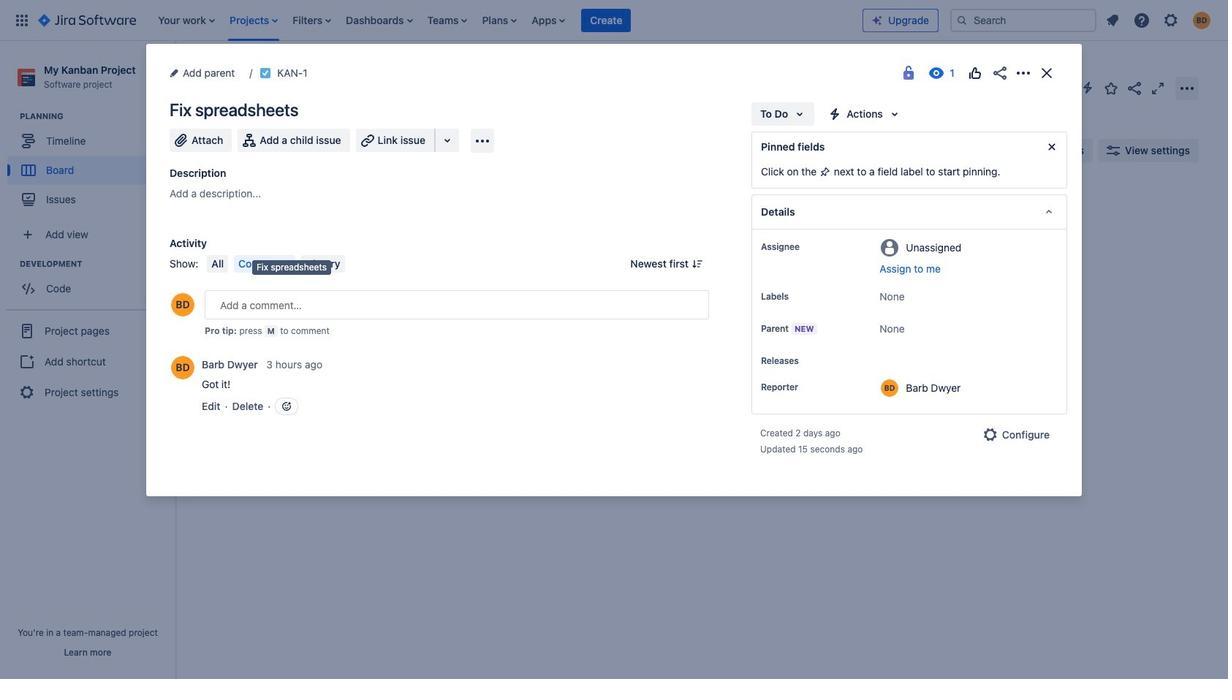 Task type: describe. For each thing, give the bounding box(es) containing it.
0 vertical spatial group
[[7, 111, 175, 219]]

copy link to comment image
[[326, 358, 337, 369]]

heading for the topmost "group"
[[20, 111, 175, 122]]

2 list item from the left
[[225, 0, 283, 41]]

7 list item from the left
[[528, 0, 570, 41]]

add people image
[[360, 142, 377, 159]]

more information about barb dwyer image
[[882, 380, 899, 397]]

heading for middle "group"
[[20, 258, 175, 270]]

Search field
[[951, 8, 1097, 32]]

close image
[[1039, 64, 1056, 82]]

enter full screen image
[[1150, 79, 1168, 97]]

6 list item from the left
[[478, 0, 522, 41]]

sidebar element
[[0, 41, 176, 680]]



Task type: locate. For each thing, give the bounding box(es) containing it.
jira software image
[[38, 11, 136, 29], [38, 11, 136, 29]]

create column image
[[827, 192, 844, 209]]

None search field
[[951, 8, 1097, 32]]

0 horizontal spatial task image
[[217, 265, 229, 277]]

menu bar
[[204, 255, 348, 273]]

heading
[[20, 111, 175, 122], [20, 258, 175, 270]]

5 list item from the left
[[423, 0, 472, 41]]

2 heading from the top
[[20, 258, 175, 270]]

task image
[[260, 67, 272, 79], [217, 265, 229, 277]]

link web pages and more image
[[439, 132, 457, 149]]

group
[[7, 111, 175, 219], [7, 258, 175, 308], [6, 310, 170, 413]]

3 list item from the left
[[288, 0, 336, 41]]

more information about barb dwyer image
[[171, 356, 195, 380]]

hide message image
[[1044, 138, 1061, 156]]

primary element
[[9, 0, 863, 41]]

1 horizontal spatial task image
[[260, 67, 272, 79]]

actions image
[[1015, 64, 1033, 82]]

vote options: no one has voted for this issue yet. image
[[967, 64, 985, 82]]

1 vertical spatial heading
[[20, 258, 175, 270]]

dialog
[[146, 44, 1083, 497]]

copy link to issue image
[[305, 67, 317, 78]]

search image
[[957, 14, 969, 26]]

8 list item from the left
[[582, 0, 632, 41]]

1 heading from the top
[[20, 111, 175, 122]]

1 horizontal spatial list
[[1100, 7, 1220, 33]]

tooltip
[[252, 260, 331, 275]]

add app image
[[474, 132, 492, 150]]

banner
[[0, 0, 1229, 41]]

1 vertical spatial group
[[7, 258, 175, 308]]

1 list item from the left
[[154, 0, 220, 41]]

1 vertical spatial task image
[[217, 265, 229, 277]]

0 vertical spatial heading
[[20, 111, 175, 122]]

Search this board text field
[[206, 138, 274, 164]]

list
[[151, 0, 863, 41], [1100, 7, 1220, 33]]

4 list item from the left
[[342, 0, 417, 41]]

Add a comment… field
[[205, 290, 710, 320]]

2 vertical spatial group
[[6, 310, 170, 413]]

0 vertical spatial task image
[[260, 67, 272, 79]]

star kan board image
[[1103, 79, 1121, 97]]

add reaction image
[[281, 401, 293, 413]]

details element
[[752, 195, 1068, 230]]

0 horizontal spatial list
[[151, 0, 863, 41]]

list item
[[154, 0, 220, 41], [225, 0, 283, 41], [288, 0, 336, 41], [342, 0, 417, 41], [423, 0, 472, 41], [478, 0, 522, 41], [528, 0, 570, 41], [582, 0, 632, 41]]



Task type: vqa. For each thing, say whether or not it's contained in the screenshot.
STAR KAN BOARD icon
yes



